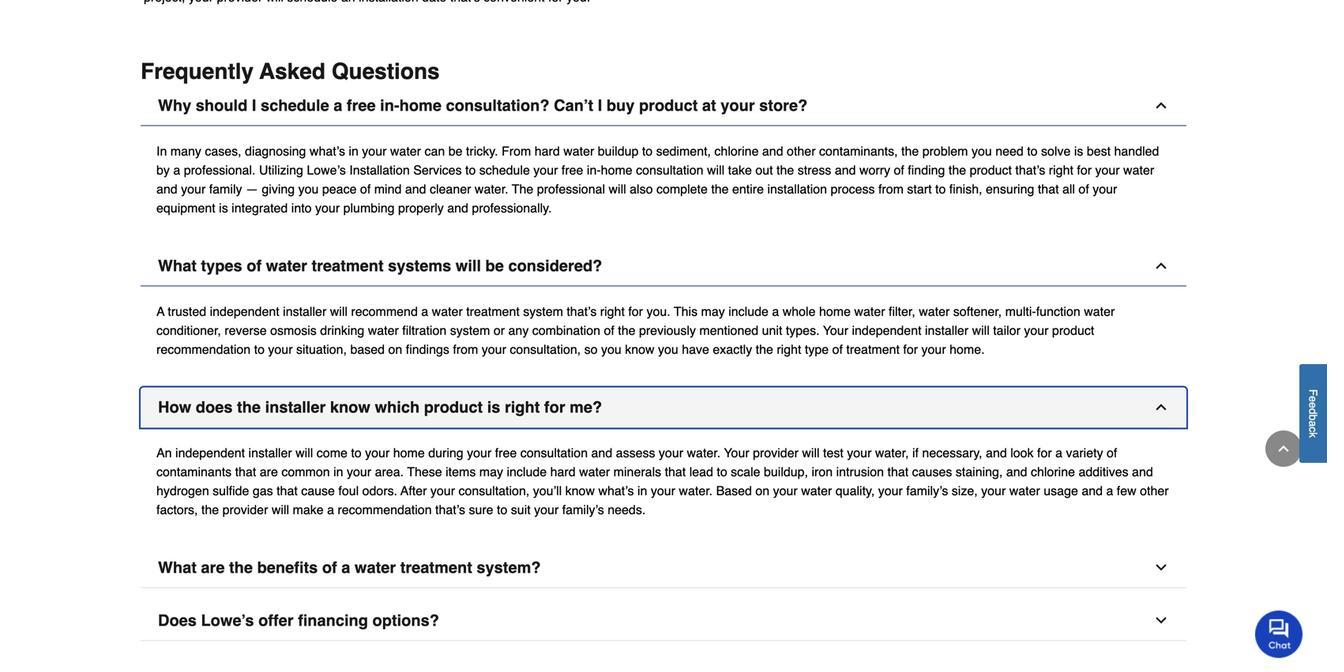 Task type: describe. For each thing, give the bounding box(es) containing it.
peace
[[322, 182, 357, 197]]

a inside f e e d b a c k 'button'
[[1308, 421, 1320, 427]]

the left previously
[[618, 323, 636, 338]]

you down previously
[[658, 342, 679, 357]]

which
[[375, 399, 420, 417]]

lowe's inside in many cases, diagnosing what's in your water can be tricky. from hard water buildup to sediment, chlorine and other contaminants, the problem you need to solve is best handled by a professional. utilizing lowe's installation services to schedule your free in-home consultation will take out the stress and worry of finding the product that's right for your water and your family — giving you peace of mind and cleaner water. the professional will also complete the entire installation process from start to finish, ensuring that all of your equipment is integrated into your plumbing properly and professionally.
[[307, 163, 346, 178]]

water down iron
[[802, 484, 833, 499]]

—
[[246, 182, 258, 197]]

b
[[1308, 415, 1320, 421]]

buy
[[607, 97, 635, 115]]

are inside button
[[201, 559, 225, 577]]

your up items
[[467, 446, 492, 461]]

your right the all
[[1093, 182, 1118, 197]]

will left take
[[707, 163, 725, 178]]

right inside button
[[505, 399, 540, 417]]

0 horizontal spatial is
[[219, 201, 228, 216]]

water down handled
[[1124, 163, 1155, 178]]

chevron up image for how does the installer know which product is right for me?
[[1154, 400, 1170, 416]]

look
[[1011, 446, 1034, 461]]

1 e from the top
[[1308, 396, 1320, 403]]

and up the staining,
[[987, 446, 1008, 461]]

water up professional
[[564, 144, 595, 159]]

sure
[[469, 503, 494, 518]]

installer up osmosis
[[283, 305, 327, 319]]

your up the equipment
[[181, 182, 206, 197]]

your inside button
[[721, 97, 755, 115]]

the inside button
[[237, 399, 261, 417]]

tailor
[[994, 323, 1021, 338]]

store?
[[760, 97, 808, 115]]

treatment inside button
[[312, 257, 384, 275]]

1 vertical spatial provider
[[223, 503, 268, 518]]

d
[[1308, 409, 1320, 415]]

in many cases, diagnosing what's in your water can be tricky. from hard water buildup to sediment, chlorine and other contaminants, the problem you need to solve is best handled by a professional. utilizing lowe's installation services to schedule your free in-home consultation will take out the stress and worry of finding the product that's right for your water and your family — giving you peace of mind and cleaner water. the professional will also complete the entire installation process from start to finish, ensuring that all of your equipment is integrated into your plumbing properly and professionally.
[[157, 144, 1160, 216]]

you up into
[[299, 182, 319, 197]]

0 vertical spatial independent
[[210, 305, 280, 319]]

integrated
[[232, 201, 288, 216]]

your down buildup, at the bottom of page
[[774, 484, 798, 499]]

from inside in many cases, diagnosing what's in your water can be tricky. from hard water buildup to sediment, chlorine and other contaminants, the problem you need to solve is best handled by a professional. utilizing lowe's installation services to schedule your free in-home consultation will take out the stress and worry of finding the product that's right for your water and your family — giving you peace of mind and cleaner water. the professional will also complete the entire installation process from start to finish, ensuring that all of your equipment is integrated into your plumbing properly and professionally.
[[879, 182, 904, 197]]

your up installation
[[362, 144, 387, 159]]

what for what types of water treatment systems will be considered?
[[158, 257, 197, 275]]

of up plumbing
[[360, 182, 371, 197]]

all
[[1063, 182, 1076, 197]]

a up unit
[[773, 305, 780, 319]]

0 horizontal spatial family's
[[563, 503, 605, 518]]

questions
[[332, 59, 440, 84]]

type
[[805, 342, 829, 357]]

need
[[996, 144, 1024, 159]]

make
[[293, 503, 324, 518]]

of right type
[[833, 342, 843, 357]]

other inside an independent installer will come to your home during your free consultation and assess your water. your provider will test your water, if necessary, and look for a variety of contaminants that are common in your area. these items may include hard water minerals that lead to scale buildup, iron intrusion that causes staining, and chlorine additives and hydrogen sulfide gas that cause foul odors. after your consultation, you'll know what's in your water. based on your water quality, your family's size, your water usage and a few other factors, the provider will make a recommendation that's sure to suit your family's needs.
[[1141, 484, 1170, 499]]

2 i from the left
[[598, 97, 603, 115]]

right left you.
[[601, 305, 625, 319]]

lead
[[690, 465, 714, 480]]

finding
[[908, 163, 946, 178]]

intrusion
[[837, 465, 885, 480]]

water inside button
[[266, 257, 307, 275]]

for down filter,
[[904, 342, 919, 357]]

may inside "a trusted independent installer will recommend a water treatment system that's right for you. this may include a whole home water filter, water softener, multi-function water conditioner, reverse osmosis drinking water filtration system or any combination of the previously mentioned unit types. your independent installer will tailor your product recommendation to your situation, based on findings from your consultation, so you know you have exactly the right type of treatment for your home."
[[702, 305, 725, 319]]

include inside "a trusted independent installer will recommend a water treatment system that's right for you. this may include a whole home water filter, water softener, multi-function water conditioner, reverse osmosis drinking water filtration system or any combination of the previously mentioned unit types. your independent installer will tailor your product recommendation to your situation, based on findings from your consultation, so you know you have exactly the right type of treatment for your home."
[[729, 305, 769, 319]]

home inside in many cases, diagnosing what's in your water can be tricky. from hard water buildup to sediment, chlorine and other contaminants, the problem you need to solve is best handled by a professional. utilizing lowe's installation services to schedule your free in-home consultation will take out the stress and worry of finding the product that's right for your water and your family — giving you peace of mind and cleaner water. the professional will also complete the entire installation process from start to finish, ensuring that all of your equipment is integrated into your plumbing properly and professionally.
[[601, 163, 633, 178]]

is inside button
[[487, 399, 501, 417]]

your left home.
[[922, 342, 947, 357]]

to right buildup
[[643, 144, 653, 159]]

out
[[756, 163, 774, 178]]

equipment
[[157, 201, 216, 216]]

know inside "a trusted independent installer will recommend a water treatment system that's right for you. this may include a whole home water filter, water softener, multi-function water conditioner, reverse osmosis drinking water filtration system or any combination of the previously mentioned unit types. your independent installer will tailor your product recommendation to your situation, based on findings from your consultation, so you know you have exactly the right type of treatment for your home."
[[625, 342, 655, 357]]

factors,
[[157, 503, 198, 518]]

based
[[717, 484, 752, 499]]

water right filter,
[[919, 305, 950, 319]]

additives
[[1079, 465, 1129, 480]]

water left can at the top of page
[[390, 144, 421, 159]]

previously
[[639, 323, 696, 338]]

to left suit
[[497, 503, 508, 518]]

and left 'assess'
[[592, 446, 613, 461]]

1 vertical spatial in
[[334, 465, 344, 480]]

based
[[351, 342, 385, 357]]

know inside button
[[330, 399, 371, 417]]

needs.
[[608, 503, 646, 518]]

can
[[425, 144, 445, 159]]

to down tricky.
[[466, 163, 476, 178]]

on inside "a trusted independent installer will recommend a water treatment system that's right for you. this may include a whole home water filter, water softener, multi-function water conditioner, reverse osmosis drinking water filtration system or any combination of the previously mentioned unit types. your independent installer will tailor your product recommendation to your situation, based on findings from your consultation, so you know you have exactly the right type of treatment for your home."
[[389, 342, 403, 357]]

offer
[[259, 612, 294, 630]]

to right start on the top right of the page
[[936, 182, 946, 197]]

for inside an independent installer will come to your home during your free consultation and assess your water. your provider will test your water, if necessary, and look for a variety of contaminants that are common in your area. these items may include hard water minerals that lead to scale buildup, iron intrusion that causes staining, and chlorine additives and hydrogen sulfide gas that cause foul odors. after your consultation, you'll know what's in your water. based on your water quality, your family's size, your water usage and a few other factors, the provider will make a recommendation that's sure to suit your family's needs.
[[1038, 446, 1053, 461]]

your right 'assess'
[[659, 446, 684, 461]]

causes
[[913, 465, 953, 480]]

a right make
[[327, 503, 334, 518]]

water right function
[[1085, 305, 1116, 319]]

your up foul
[[347, 465, 372, 480]]

water left filter,
[[855, 305, 886, 319]]

system?
[[477, 559, 541, 577]]

test
[[824, 446, 844, 461]]

professionally.
[[472, 201, 552, 216]]

your down items
[[431, 484, 455, 499]]

your down the staining,
[[982, 484, 1006, 499]]

1 vertical spatial system
[[450, 323, 490, 338]]

that's inside in many cases, diagnosing what's in your water can be tricky. from hard water buildup to sediment, chlorine and other contaminants, the problem you need to solve is best handled by a professional. utilizing lowe's installation services to schedule your free in-home consultation will take out the stress and worry of finding the product that's right for your water and your family — giving you peace of mind and cleaner water. the professional will also complete the entire installation process from start to finish, ensuring that all of your equipment is integrated into your plumbing properly and professionally.
[[1016, 163, 1046, 178]]

does lowe's offer financing options?
[[158, 612, 439, 630]]

come
[[317, 446, 348, 461]]

that inside in many cases, diagnosing what's in your water can be tricky. from hard water buildup to sediment, chlorine and other contaminants, the problem you need to solve is best handled by a professional. utilizing lowe's installation services to schedule your free in-home consultation will take out the stress and worry of finding the product that's right for your water and your family — giving you peace of mind and cleaner water. the professional will also complete the entire installation process from start to finish, ensuring that all of your equipment is integrated into your plumbing properly and professionally.
[[1039, 182, 1060, 197]]

consultation, inside "a trusted independent installer will recommend a water treatment system that's right for you. this may include a whole home water filter, water softener, multi-function water conditioner, reverse osmosis drinking water filtration system or any combination of the previously mentioned unit types. your independent installer will tailor your product recommendation to your situation, based on findings from your consultation, so you know you have exactly the right type of treatment for your home."
[[510, 342, 581, 357]]

take
[[729, 163, 752, 178]]

product inside in many cases, diagnosing what's in your water can be tricky. from hard water buildup to sediment, chlorine and other contaminants, the problem you need to solve is best handled by a professional. utilizing lowe's installation services to schedule your free in-home consultation will take out the stress and worry of finding the product that's right for your water and your family — giving you peace of mind and cleaner water. the professional will also complete the entire installation process from start to finish, ensuring that all of your equipment is integrated into your plumbing properly and professionally.
[[970, 163, 1013, 178]]

me?
[[570, 399, 603, 417]]

c
[[1308, 427, 1320, 433]]

and down look
[[1007, 465, 1028, 480]]

k
[[1308, 433, 1320, 438]]

can't
[[554, 97, 594, 115]]

1 horizontal spatial provider
[[753, 446, 799, 461]]

reverse
[[225, 323, 267, 338]]

size,
[[952, 484, 978, 499]]

and up few
[[1133, 465, 1154, 480]]

your down best
[[1096, 163, 1121, 178]]

be inside in many cases, diagnosing what's in your water can be tricky. from hard water buildup to sediment, chlorine and other contaminants, the problem you need to solve is best handled by a professional. utilizing lowe's installation services to schedule your free in-home consultation will take out the stress and worry of finding the product that's right for your water and your family — giving you peace of mind and cleaner water. the professional will also complete the entire installation process from start to finish, ensuring that all of your equipment is integrated into your plumbing properly and professionally.
[[449, 144, 463, 159]]

options?
[[373, 612, 439, 630]]

to right come
[[351, 446, 362, 461]]

why should i schedule a free in-home consultation? can't i buy product at your store?
[[158, 97, 808, 115]]

2 e from the top
[[1308, 403, 1320, 409]]

1 vertical spatial independent
[[852, 323, 922, 338]]

what's inside in many cases, diagnosing what's in your water can be tricky. from hard water buildup to sediment, chlorine and other contaminants, the problem you need to solve is best handled by a professional. utilizing lowe's installation services to schedule your free in-home consultation will take out the stress and worry of finding the product that's right for your water and your family — giving you peace of mind and cleaner water. the professional will also complete the entire installation process from start to finish, ensuring that all of your equipment is integrated into your plumbing properly and professionally.
[[310, 144, 345, 159]]

mentioned
[[700, 323, 759, 338]]

a inside in many cases, diagnosing what's in your water can be tricky. from hard water buildup to sediment, chlorine and other contaminants, the problem you need to solve is best handled by a professional. utilizing lowe's installation services to schedule your free in-home consultation will take out the stress and worry of finding the product that's right for your water and your family — giving you peace of mind and cleaner water. the professional will also complete the entire installation process from start to finish, ensuring that all of your equipment is integrated into your plumbing properly and professionally.
[[173, 163, 180, 178]]

many
[[171, 144, 202, 159]]

home inside button
[[400, 97, 442, 115]]

chevron up image for what types of water treatment systems will be considered?
[[1154, 258, 1170, 274]]

your down you'll at the left of page
[[534, 503, 559, 518]]

of right worry
[[894, 163, 905, 178]]

that up 'sulfide'
[[235, 465, 256, 480]]

your up "area."
[[365, 446, 390, 461]]

in inside in many cases, diagnosing what's in your water can be tricky. from hard water buildup to sediment, chlorine and other contaminants, the problem you need to solve is best handled by a professional. utilizing lowe's installation services to schedule your free in-home consultation will take out the stress and worry of finding the product that's right for your water and your family — giving you peace of mind and cleaner water. the professional will also complete the entire installation process from start to finish, ensuring that all of your equipment is integrated into your plumbing properly and professionally.
[[349, 144, 359, 159]]

1 horizontal spatial system
[[523, 305, 564, 319]]

you.
[[647, 305, 671, 319]]

water,
[[876, 446, 909, 461]]

that right gas
[[277, 484, 298, 499]]

chevron down image
[[1154, 613, 1170, 629]]

contaminants
[[157, 465, 232, 480]]

treatment down filter,
[[847, 342, 900, 357]]

for inside button
[[545, 399, 566, 417]]

product inside how does the installer know which product is right for me? button
[[424, 399, 483, 417]]

product inside "why should i schedule a free in-home consultation? can't i buy product at your store?" button
[[639, 97, 698, 115]]

cases,
[[205, 144, 242, 159]]

chevron up image inside "why should i schedule a free in-home consultation? can't i buy product at your store?" button
[[1154, 98, 1170, 114]]

what for what are the benefits of a water treatment system?
[[158, 559, 197, 577]]

treatment inside button
[[401, 559, 473, 577]]

schedule inside in many cases, diagnosing what's in your water can be tricky. from hard water buildup to sediment, chlorine and other contaminants, the problem you need to solve is best handled by a professional. utilizing lowe's installation services to schedule your free in-home consultation will take out the stress and worry of finding the product that's right for your water and your family — giving you peace of mind and cleaner water. the professional will also complete the entire installation process from start to finish, ensuring that all of your equipment is integrated into your plumbing properly and professionally.
[[480, 163, 530, 178]]

f e e d b a c k
[[1308, 390, 1320, 438]]

hard inside an independent installer will come to your home during your free consultation and assess your water. your provider will test your water, if necessary, and look for a variety of contaminants that are common in your area. these items may include hard water minerals that lead to scale buildup, iron intrusion that causes staining, and chlorine additives and hydrogen sulfide gas that cause foul odors. after your consultation, you'll know what's in your water. based on your water quality, your family's size, your water usage and a few other factors, the provider will make a recommendation that's sure to suit your family's needs.
[[551, 465, 576, 480]]

will up drinking
[[330, 305, 348, 319]]

giving
[[262, 182, 295, 197]]

why
[[158, 97, 191, 115]]

your down or
[[482, 342, 507, 357]]

free inside an independent installer will come to your home during your free consultation and assess your water. your provider will test your water, if necessary, and look for a variety of contaminants that are common in your area. these items may include hard water minerals that lead to scale buildup, iron intrusion that causes staining, and chlorine additives and hydrogen sulfide gas that cause foul odors. after your consultation, you'll know what's in your water. based on your water quality, your family's size, your water usage and a few other factors, the provider will make a recommendation that's sure to suit your family's needs.
[[495, 446, 517, 461]]

your down osmosis
[[268, 342, 293, 357]]

water up filtration
[[432, 305, 463, 319]]

to right need
[[1028, 144, 1038, 159]]

area.
[[375, 465, 404, 480]]

and up process
[[835, 163, 856, 178]]

that down water,
[[888, 465, 909, 480]]

these
[[407, 465, 442, 480]]

for inside in many cases, diagnosing what's in your water can be tricky. from hard water buildup to sediment, chlorine and other contaminants, the problem you need to solve is best handled by a professional. utilizing lowe's installation services to schedule your free in-home consultation will take out the stress and worry of finding the product that's right for your water and your family — giving you peace of mind and cleaner water. the professional will also complete the entire installation process from start to finish, ensuring that all of your equipment is integrated into your plumbing properly and professionally.
[[1078, 163, 1092, 178]]

home inside an independent installer will come to your home during your free consultation and assess your water. your provider will test your water, if necessary, and look for a variety of contaminants that are common in your area. these items may include hard water minerals that lead to scale buildup, iron intrusion that causes staining, and chlorine additives and hydrogen sulfide gas that cause foul odors. after your consultation, you'll know what's in your water. based on your water quality, your family's size, your water usage and a few other factors, the provider will make a recommendation that's sure to suit your family's needs.
[[393, 446, 425, 461]]

installer up home.
[[926, 323, 969, 338]]

will inside button
[[456, 257, 481, 275]]

that left the lead
[[665, 465, 686, 480]]

a up filtration
[[422, 305, 429, 319]]

also
[[630, 182, 653, 197]]

you right so
[[602, 342, 622, 357]]

the up finish,
[[949, 163, 967, 178]]

an
[[157, 446, 172, 461]]

of right combination at the left of page
[[604, 323, 615, 338]]

function
[[1037, 305, 1081, 319]]

free inside button
[[347, 97, 376, 115]]

usage
[[1044, 484, 1079, 499]]

of right the all
[[1079, 182, 1090, 197]]

family
[[209, 182, 242, 197]]

how
[[158, 399, 191, 417]]

problem
[[923, 144, 969, 159]]

your down minerals
[[651, 484, 676, 499]]

to inside "a trusted independent installer will recommend a water treatment system that's right for you. this may include a whole home water filter, water softener, multi-function water conditioner, reverse osmosis drinking water filtration system or any combination of the previously mentioned unit types. your independent installer will tailor your product recommendation to your situation, based on findings from your consultation, so you know you have exactly the right type of treatment for your home."
[[254, 342, 265, 357]]

what are the benefits of a water treatment system? button
[[141, 548, 1187, 589]]

water. inside in many cases, diagnosing what's in your water can be tricky. from hard water buildup to sediment, chlorine and other contaminants, the problem you need to solve is best handled by a professional. utilizing lowe's installation services to schedule your free in-home consultation will take out the stress and worry of finding the product that's right for your water and your family — giving you peace of mind and cleaner water. the professional will also complete the entire installation process from start to finish, ensuring that all of your equipment is integrated into your plumbing properly and professionally.
[[475, 182, 509, 197]]

plumbing
[[344, 201, 395, 216]]

consultation inside in many cases, diagnosing what's in your water can be tricky. from hard water buildup to sediment, chlorine and other contaminants, the problem you need to solve is best handled by a professional. utilizing lowe's installation services to schedule your free in-home consultation will take out the stress and worry of finding the product that's right for your water and your family — giving you peace of mind and cleaner water. the professional will also complete the entire installation process from start to finish, ensuring that all of your equipment is integrated into your plumbing properly and professionally.
[[636, 163, 704, 178]]

consultation?
[[446, 97, 550, 115]]

buildup
[[598, 144, 639, 159]]

a inside what are the benefits of a water treatment system? button
[[342, 559, 350, 577]]

scroll to top element
[[1266, 431, 1303, 467]]

your down the multi-
[[1025, 323, 1049, 338]]

water left minerals
[[579, 465, 610, 480]]

best
[[1088, 144, 1111, 159]]



Task type: locate. For each thing, give the bounding box(es) containing it.
that's up ensuring
[[1016, 163, 1046, 178]]

0 vertical spatial consultation
[[636, 163, 704, 178]]

a left few
[[1107, 484, 1114, 499]]

will up common
[[296, 446, 313, 461]]

f e e d b a c k button
[[1300, 365, 1328, 463]]

buildup,
[[764, 465, 809, 480]]

the
[[512, 182, 534, 197]]

know left "which"
[[330, 399, 371, 417]]

hard up you'll at the left of page
[[551, 465, 576, 480]]

the inside an independent installer will come to your home during your free consultation and assess your water. your provider will test your water, if necessary, and look for a variety of contaminants that are common in your area. these items may include hard water minerals that lead to scale buildup, iron intrusion that causes staining, and chlorine additives and hydrogen sulfide gas that cause foul odors. after your consultation, you'll know what's in your water. based on your water quality, your family's size, your water usage and a few other factors, the provider will make a recommendation that's sure to suit your family's needs.
[[201, 503, 219, 518]]

installer inside an independent installer will come to your home during your free consultation and assess your water. your provider will test your water, if necessary, and look for a variety of contaminants that are common in your area. these items may include hard water minerals that lead to scale buildup, iron intrusion that causes staining, and chlorine additives and hydrogen sulfide gas that cause foul odors. after your consultation, you'll know what's in your water. based on your water quality, your family's size, your water usage and a few other factors, the provider will make a recommendation that's sure to suit your family's needs.
[[249, 446, 292, 461]]

of right types
[[247, 257, 262, 275]]

0 vertical spatial schedule
[[261, 97, 329, 115]]

the down 'sulfide'
[[201, 503, 219, 518]]

any
[[509, 323, 529, 338]]

hard right from
[[535, 144, 560, 159]]

hard inside in many cases, diagnosing what's in your water can be tricky. from hard water buildup to sediment, chlorine and other contaminants, the problem you need to solve is best handled by a professional. utilizing lowe's installation services to schedule your free in-home consultation will take out the stress and worry of finding the product that's right for your water and your family — giving you peace of mind and cleaner water. the professional will also complete the entire installation process from start to finish, ensuring that all of your equipment is integrated into your plumbing properly and professionally.
[[535, 144, 560, 159]]

schedule down asked
[[261, 97, 329, 115]]

you left need
[[972, 144, 993, 159]]

minerals
[[614, 465, 662, 480]]

a left variety
[[1056, 446, 1063, 461]]

water down recommend
[[368, 323, 399, 338]]

financing
[[298, 612, 368, 630]]

1 horizontal spatial free
[[495, 446, 517, 461]]

in- inside "why should i schedule a free in-home consultation? can't i buy product at your store?" button
[[380, 97, 400, 115]]

staining,
[[956, 465, 1003, 480]]

trusted
[[168, 305, 206, 319]]

or
[[494, 323, 505, 338]]

chlorine
[[715, 144, 759, 159], [1032, 465, 1076, 480]]

odors.
[[363, 484, 398, 499]]

1 horizontal spatial your
[[824, 323, 849, 338]]

recommendation down odors.
[[338, 503, 432, 518]]

considered?
[[509, 257, 603, 275]]

0 vertical spatial water.
[[475, 182, 509, 197]]

should
[[196, 97, 248, 115]]

to down reverse
[[254, 342, 265, 357]]

1 vertical spatial chevron up image
[[1277, 441, 1292, 457]]

1 horizontal spatial is
[[487, 399, 501, 417]]

of inside what types of water treatment systems will be considered? button
[[247, 257, 262, 275]]

0 vertical spatial recommendation
[[157, 342, 251, 357]]

installer
[[283, 305, 327, 319], [926, 323, 969, 338], [265, 399, 326, 417], [249, 446, 292, 461]]

be right can at the top of page
[[449, 144, 463, 159]]

right inside in many cases, diagnosing what's in your water can be tricky. from hard water buildup to sediment, chlorine and other contaminants, the problem you need to solve is best handled by a professional. utilizing lowe's installation services to schedule your free in-home consultation will take out the stress and worry of finding the product that's right for your water and your family — giving you peace of mind and cleaner water. the professional will also complete the entire installation process from start to finish, ensuring that all of your equipment is integrated into your plumbing properly and professionally.
[[1050, 163, 1074, 178]]

conditioner,
[[157, 323, 221, 338]]

treatment up or
[[467, 305, 520, 319]]

consultation up you'll at the left of page
[[521, 446, 588, 461]]

0 vertical spatial other
[[787, 144, 816, 159]]

chat invite button image
[[1256, 610, 1304, 659]]

mind
[[374, 182, 402, 197]]

on right based on the bottom left of page
[[389, 342, 403, 357]]

family's left needs.
[[563, 503, 605, 518]]

1 horizontal spatial schedule
[[480, 163, 530, 178]]

lowe's inside button
[[201, 612, 254, 630]]

your up scale
[[724, 446, 750, 461]]

recommend
[[351, 305, 418, 319]]

have
[[682, 342, 710, 357]]

handled
[[1115, 144, 1160, 159]]

if
[[913, 446, 919, 461]]

2 vertical spatial free
[[495, 446, 517, 461]]

1 vertical spatial include
[[507, 465, 547, 480]]

system
[[523, 305, 564, 319], [450, 323, 490, 338]]

schedule inside "why should i schedule a free in-home consultation? can't i buy product at your store?" button
[[261, 97, 329, 115]]

1 vertical spatial chlorine
[[1032, 465, 1076, 480]]

1 vertical spatial family's
[[563, 503, 605, 518]]

process
[[831, 182, 875, 197]]

your inside an independent installer will come to your home during your free consultation and assess your water. your provider will test your water, if necessary, and look for a variety of contaminants that are common in your area. these items may include hard water minerals that lead to scale buildup, iron intrusion that causes staining, and chlorine additives and hydrogen sulfide gas that cause foul odors. after your consultation, you'll know what's in your water. based on your water quality, your family's size, your water usage and a few other factors, the provider will make a recommendation that's sure to suit your family's needs.
[[724, 446, 750, 461]]

e up d
[[1308, 396, 1320, 403]]

0 vertical spatial lowe's
[[307, 163, 346, 178]]

1 vertical spatial from
[[453, 342, 478, 357]]

multi-
[[1006, 305, 1037, 319]]

benefits
[[257, 559, 318, 577]]

1 horizontal spatial in-
[[587, 163, 601, 178]]

your up "intrusion"
[[848, 446, 872, 461]]

in down minerals
[[638, 484, 648, 499]]

right down types.
[[777, 342, 802, 357]]

what are the benefits of a water treatment system?
[[158, 559, 541, 577]]

variety
[[1067, 446, 1104, 461]]

0 horizontal spatial your
[[724, 446, 750, 461]]

0 vertical spatial on
[[389, 342, 403, 357]]

free inside in many cases, diagnosing what's in your water can be tricky. from hard water buildup to sediment, chlorine and other contaminants, the problem you need to solve is best handled by a professional. utilizing lowe's installation services to schedule your free in-home consultation will take out the stress and worry of finding the product that's right for your water and your family — giving you peace of mind and cleaner water. the professional will also complete the entire installation process from start to finish, ensuring that all of your equipment is integrated into your plumbing properly and professionally.
[[562, 163, 584, 178]]

finish,
[[950, 182, 983, 197]]

0 vertical spatial consultation,
[[510, 342, 581, 357]]

solve
[[1042, 144, 1071, 159]]

1 vertical spatial is
[[219, 201, 228, 216]]

during
[[429, 446, 464, 461]]

the down take
[[712, 182, 729, 197]]

1 horizontal spatial on
[[756, 484, 770, 499]]

independent up contaminants on the bottom left
[[175, 446, 245, 461]]

chlorine inside an independent installer will come to your home during your free consultation and assess your water. your provider will test your water, if necessary, and look for a variety of contaminants that are common in your area. these items may include hard water minerals that lead to scale buildup, iron intrusion that causes staining, and chlorine additives and hydrogen sulfide gas that cause foul odors. after your consultation, you'll know what's in your water. based on your water quality, your family's size, your water usage and a few other factors, the provider will make a recommendation that's sure to suit your family's needs.
[[1032, 465, 1076, 480]]

water. up the lead
[[687, 446, 721, 461]]

a trusted independent installer will recommend a water treatment system that's right for you. this may include a whole home water filter, water softener, multi-function water conditioner, reverse osmosis drinking water filtration system or any combination of the previously mentioned unit types. your independent installer will tailor your product recommendation to your situation, based on findings from your consultation, so you know you have exactly the right type of treatment for your home.
[[157, 305, 1116, 357]]

2 horizontal spatial know
[[625, 342, 655, 357]]

1 vertical spatial consultation,
[[459, 484, 530, 499]]

1 horizontal spatial know
[[566, 484, 595, 499]]

0 vertical spatial family's
[[907, 484, 949, 499]]

0 vertical spatial provider
[[753, 446, 799, 461]]

1 horizontal spatial be
[[486, 257, 504, 275]]

and down by
[[157, 182, 178, 197]]

0 vertical spatial are
[[260, 465, 278, 480]]

other
[[787, 144, 816, 159], [1141, 484, 1170, 499]]

from right the findings
[[453, 342, 478, 357]]

0 vertical spatial is
[[1075, 144, 1084, 159]]

0 horizontal spatial other
[[787, 144, 816, 159]]

a inside "why should i schedule a free in-home consultation? can't i buy product at your store?" button
[[334, 97, 343, 115]]

what inside button
[[158, 257, 197, 275]]

your up the
[[534, 163, 558, 178]]

sulfide
[[213, 484, 249, 499]]

0 horizontal spatial chevron up image
[[1154, 98, 1170, 114]]

0 vertical spatial that's
[[1016, 163, 1046, 178]]

2 what from the top
[[158, 559, 197, 577]]

water down into
[[266, 257, 307, 275]]

your inside "a trusted independent installer will recommend a water treatment system that's right for you. this may include a whole home water filter, water softener, multi-function water conditioner, reverse osmosis drinking water filtration system or any combination of the previously mentioned unit types. your independent installer will tailor your product recommendation to your situation, based on findings from your consultation, so you know you have exactly the right type of treatment for your home."
[[824, 323, 849, 338]]

necessary,
[[923, 446, 983, 461]]

professional.
[[184, 163, 256, 178]]

your right quality,
[[879, 484, 903, 499]]

items
[[446, 465, 476, 480]]

chevron up image
[[1154, 98, 1170, 114], [1277, 441, 1292, 457]]

frequently asked questions
[[141, 59, 440, 84]]

that's left sure
[[436, 503, 466, 518]]

water. down the lead
[[679, 484, 713, 499]]

in
[[157, 144, 167, 159]]

other up stress
[[787, 144, 816, 159]]

installer inside button
[[265, 399, 326, 417]]

lowe's up peace
[[307, 163, 346, 178]]

be inside button
[[486, 257, 504, 275]]

complete
[[657, 182, 708, 197]]

1 horizontal spatial from
[[879, 182, 904, 197]]

iron
[[812, 465, 833, 480]]

professional
[[537, 182, 606, 197]]

product down function
[[1053, 323, 1095, 338]]

1 vertical spatial may
[[480, 465, 504, 480]]

0 vertical spatial what's
[[310, 144, 345, 159]]

1 vertical spatial hard
[[551, 465, 576, 480]]

0 horizontal spatial free
[[347, 97, 376, 115]]

and up out
[[763, 144, 784, 159]]

1 horizontal spatial family's
[[907, 484, 949, 499]]

1 chevron up image from the top
[[1154, 258, 1170, 274]]

0 vertical spatial chevron up image
[[1154, 98, 1170, 114]]

water inside button
[[355, 559, 396, 577]]

0 vertical spatial in
[[349, 144, 359, 159]]

i right 'should'
[[252, 97, 256, 115]]

of
[[894, 163, 905, 178], [360, 182, 371, 197], [1079, 182, 1090, 197], [247, 257, 262, 275], [604, 323, 615, 338], [833, 342, 843, 357], [1107, 446, 1118, 461], [322, 559, 337, 577]]

0 horizontal spatial in
[[334, 465, 344, 480]]

0 vertical spatial know
[[625, 342, 655, 357]]

1 vertical spatial other
[[1141, 484, 1170, 499]]

2 vertical spatial in
[[638, 484, 648, 499]]

1 horizontal spatial recommendation
[[338, 503, 432, 518]]

chlorine up the usage
[[1032, 465, 1076, 480]]

will down gas
[[272, 503, 289, 518]]

are
[[260, 465, 278, 480], [201, 559, 225, 577]]

softener,
[[954, 305, 1002, 319]]

will up iron
[[803, 446, 820, 461]]

from down worry
[[879, 182, 904, 197]]

that's up combination at the left of page
[[567, 305, 597, 319]]

2 vertical spatial is
[[487, 399, 501, 417]]

the down unit
[[756, 342, 774, 357]]

1 vertical spatial free
[[562, 163, 584, 178]]

1 horizontal spatial chevron up image
[[1277, 441, 1292, 457]]

for left me?
[[545, 399, 566, 417]]

0 vertical spatial what
[[158, 257, 197, 275]]

0 horizontal spatial i
[[252, 97, 256, 115]]

combination
[[533, 323, 601, 338]]

recommendation inside an independent installer will come to your home during your free consultation and assess your water. your provider will test your water, if necessary, and look for a variety of contaminants that are common in your area. these items may include hard water minerals that lead to scale buildup, iron intrusion that causes staining, and chlorine additives and hydrogen sulfide gas that cause foul odors. after your consultation, you'll know what's in your water. based on your water quality, your family's size, your water usage and a few other factors, the provider will make a recommendation that's sure to suit your family's needs.
[[338, 503, 432, 518]]

product inside "a trusted independent installer will recommend a water treatment system that's right for you. this may include a whole home water filter, water softener, multi-function water conditioner, reverse osmosis drinking water filtration system or any combination of the previously mentioned unit types. your independent installer will tailor your product recommendation to your situation, based on findings from your consultation, so you know you have exactly the right type of treatment for your home."
[[1053, 323, 1095, 338]]

and up properly
[[405, 182, 426, 197]]

1 horizontal spatial include
[[729, 305, 769, 319]]

know down previously
[[625, 342, 655, 357]]

0 vertical spatial from
[[879, 182, 904, 197]]

1 horizontal spatial chlorine
[[1032, 465, 1076, 480]]

0 horizontal spatial schedule
[[261, 97, 329, 115]]

consultation inside an independent installer will come to your home during your free consultation and assess your water. your provider will test your water, if necessary, and look for a variety of contaminants that are common in your area. these items may include hard water minerals that lead to scale buildup, iron intrusion that causes staining, and chlorine additives and hydrogen sulfide gas that cause foul odors. after your consultation, you'll know what's in your water. based on your water quality, your family's size, your water usage and a few other factors, the provider will make a recommendation that's sure to suit your family's needs.
[[521, 446, 588, 461]]

0 horizontal spatial know
[[330, 399, 371, 417]]

independent inside an independent installer will come to your home during your free consultation and assess your water. your provider will test your water, if necessary, and look for a variety of contaminants that are common in your area. these items may include hard water minerals that lead to scale buildup, iron intrusion that causes staining, and chlorine additives and hydrogen sulfide gas that cause foul odors. after your consultation, you'll know what's in your water. based on your water quality, your family's size, your water usage and a few other factors, the provider will make a recommendation that's sure to suit your family's needs.
[[175, 446, 245, 461]]

the right out
[[777, 163, 795, 178]]

2 horizontal spatial that's
[[1016, 163, 1046, 178]]

the up finding on the right
[[902, 144, 920, 159]]

1 i from the left
[[252, 97, 256, 115]]

provider up buildup, at the bottom of page
[[753, 446, 799, 461]]

right
[[1050, 163, 1074, 178], [601, 305, 625, 319], [777, 342, 802, 357], [505, 399, 540, 417]]

0 horizontal spatial are
[[201, 559, 225, 577]]

1 horizontal spatial in
[[349, 144, 359, 159]]

lowe's
[[307, 163, 346, 178], [201, 612, 254, 630]]

product
[[639, 97, 698, 115], [970, 163, 1013, 178], [1053, 323, 1095, 338], [424, 399, 483, 417]]

1 vertical spatial know
[[330, 399, 371, 417]]

you'll
[[533, 484, 562, 499]]

consultation, down combination at the left of page
[[510, 342, 581, 357]]

that left the all
[[1039, 182, 1060, 197]]

in down come
[[334, 465, 344, 480]]

e
[[1308, 396, 1320, 403], [1308, 403, 1320, 409]]

chlorine inside in many cases, diagnosing what's in your water can be tricky. from hard water buildup to sediment, chlorine and other contaminants, the problem you need to solve is best handled by a professional. utilizing lowe's installation services to schedule your free in-home consultation will take out the stress and worry of finding the product that's right for your water and your family — giving you peace of mind and cleaner water. the professional will also complete the entire installation process from start to finish, ensuring that all of your equipment is integrated into your plumbing properly and professionally.
[[715, 144, 759, 159]]

chevron down image
[[1154, 560, 1170, 576]]

0 vertical spatial system
[[523, 305, 564, 319]]

to
[[643, 144, 653, 159], [1028, 144, 1038, 159], [466, 163, 476, 178], [936, 182, 946, 197], [254, 342, 265, 357], [351, 446, 362, 461], [717, 465, 728, 480], [497, 503, 508, 518]]

your down peace
[[315, 201, 340, 216]]

water. up "professionally."
[[475, 182, 509, 197]]

0 horizontal spatial chlorine
[[715, 144, 759, 159]]

is left best
[[1075, 144, 1084, 159]]

0 vertical spatial hard
[[535, 144, 560, 159]]

home
[[400, 97, 442, 115], [601, 163, 633, 178], [820, 305, 851, 319], [393, 446, 425, 461]]

quality,
[[836, 484, 875, 499]]

home right whole
[[820, 305, 851, 319]]

f
[[1308, 390, 1320, 396]]

a
[[334, 97, 343, 115], [173, 163, 180, 178], [422, 305, 429, 319], [773, 305, 780, 319], [1308, 421, 1320, 427], [1056, 446, 1063, 461], [1107, 484, 1114, 499], [327, 503, 334, 518], [342, 559, 350, 577]]

gas
[[253, 484, 273, 499]]

0 vertical spatial chevron up image
[[1154, 258, 1170, 274]]

chevron up image inside how does the installer know which product is right for me? button
[[1154, 400, 1170, 416]]

0 horizontal spatial consultation
[[521, 446, 588, 461]]

that's inside "a trusted independent installer will recommend a water treatment system that's right for you. this may include a whole home water filter, water softener, multi-function water conditioner, reverse osmosis drinking water filtration system or any combination of the previously mentioned unit types. your independent installer will tailor your product recommendation to your situation, based on findings from your consultation, so you know you have exactly the right type of treatment for your home."
[[567, 305, 597, 319]]

in- down questions
[[380, 97, 400, 115]]

0 horizontal spatial system
[[450, 323, 490, 338]]

1 vertical spatial recommendation
[[338, 503, 432, 518]]

entire
[[733, 182, 764, 197]]

and down cleaner
[[448, 201, 469, 216]]

services
[[414, 163, 462, 178]]

common
[[282, 465, 330, 480]]

right down 'solve'
[[1050, 163, 1074, 178]]

and down the additives
[[1082, 484, 1104, 499]]

consultation up complete
[[636, 163, 704, 178]]

what inside button
[[158, 559, 197, 577]]

other inside in many cases, diagnosing what's in your water can be tricky. from hard water buildup to sediment, chlorine and other contaminants, the problem you need to solve is best handled by a professional. utilizing lowe's installation services to schedule your free in-home consultation will take out the stress and worry of finding the product that's right for your water and your family — giving you peace of mind and cleaner water. the professional will also complete the entire installation process from start to finish, ensuring that all of your equipment is integrated into your plumbing properly and professionally.
[[787, 144, 816, 159]]

independent
[[210, 305, 280, 319], [852, 323, 922, 338], [175, 446, 245, 461]]

and
[[763, 144, 784, 159], [835, 163, 856, 178], [157, 182, 178, 197], [405, 182, 426, 197], [448, 201, 469, 216], [592, 446, 613, 461], [987, 446, 1008, 461], [1007, 465, 1028, 480], [1133, 465, 1154, 480], [1082, 484, 1104, 499]]

1 vertical spatial lowe's
[[201, 612, 254, 630]]

to right the lead
[[717, 465, 728, 480]]

how does the installer know which product is right for me? button
[[141, 388, 1187, 428]]

consultation
[[636, 163, 704, 178], [521, 446, 588, 461]]

1 vertical spatial what
[[158, 559, 197, 577]]

0 horizontal spatial provider
[[223, 503, 268, 518]]

1 vertical spatial on
[[756, 484, 770, 499]]

2 vertical spatial water.
[[679, 484, 713, 499]]

2 horizontal spatial is
[[1075, 144, 1084, 159]]

free up suit
[[495, 446, 517, 461]]

may right items
[[480, 465, 504, 480]]

0 horizontal spatial be
[[449, 144, 463, 159]]

0 horizontal spatial include
[[507, 465, 547, 480]]

in
[[349, 144, 359, 159], [334, 465, 344, 480], [638, 484, 648, 499]]

for left you.
[[629, 305, 643, 319]]

know inside an independent installer will come to your home during your free consultation and assess your water. your provider will test your water, if necessary, and look for a variety of contaminants that are common in your area. these items may include hard water minerals that lead to scale buildup, iron intrusion that causes staining, and chlorine additives and hydrogen sulfide gas that cause foul odors. after your consultation, you'll know what's in your water. based on your water quality, your family's size, your water usage and a few other factors, the provider will make a recommendation that's sure to suit your family's needs.
[[566, 484, 595, 499]]

will left also at the top of page
[[609, 182, 627, 197]]

what types of water treatment systems will be considered?
[[158, 257, 603, 275]]

2 horizontal spatial in
[[638, 484, 648, 499]]

home inside "a trusted independent installer will recommend a water treatment system that's right for you. this may include a whole home water filter, water softener, multi-function water conditioner, reverse osmosis drinking water filtration system or any combination of the previously mentioned unit types. your independent installer will tailor your product recommendation to your situation, based on findings from your consultation, so you know you have exactly the right type of treatment for your home."
[[820, 305, 851, 319]]

that's inside an independent installer will come to your home during your free consultation and assess your water. your provider will test your water, if necessary, and look for a variety of contaminants that are common in your area. these items may include hard water minerals that lead to scale buildup, iron intrusion that causes staining, and chlorine additives and hydrogen sulfide gas that cause foul odors. after your consultation, you'll know what's in your water. based on your water quality, your family's size, your water usage and a few other factors, the provider will make a recommendation that's sure to suit your family's needs.
[[436, 503, 466, 518]]

chevron up image
[[1154, 258, 1170, 274], [1154, 400, 1170, 416]]

free up professional
[[562, 163, 584, 178]]

system up combination at the left of page
[[523, 305, 564, 319]]

recommendation inside "a trusted independent installer will recommend a water treatment system that's right for you. this may include a whole home water filter, water softener, multi-function water conditioner, reverse osmosis drinking water filtration system or any combination of the previously mentioned unit types. your independent installer will tailor your product recommendation to your situation, based on findings from your consultation, so you know you have exactly the right type of treatment for your home."
[[157, 342, 251, 357]]

what's inside an independent installer will come to your home during your free consultation and assess your water. your provider will test your water, if necessary, and look for a variety of contaminants that are common in your area. these items may include hard water minerals that lead to scale buildup, iron intrusion that causes staining, and chlorine additives and hydrogen sulfide gas that cause foul odors. after your consultation, you'll know what's in your water. based on your water quality, your family's size, your water usage and a few other factors, the provider will make a recommendation that's sure to suit your family's needs.
[[599, 484, 634, 499]]

will down softener,
[[973, 323, 990, 338]]

does
[[158, 612, 197, 630]]

after
[[401, 484, 427, 499]]

2 chevron up image from the top
[[1154, 400, 1170, 416]]

1 horizontal spatial i
[[598, 97, 603, 115]]

include inside an independent installer will come to your home during your free consultation and assess your water. your provider will test your water, if necessary, and look for a variety of contaminants that are common in your area. these items may include hard water minerals that lead to scale buildup, iron intrusion that causes staining, and chlorine additives and hydrogen sulfide gas that cause foul odors. after your consultation, you'll know what's in your water. based on your water quality, your family's size, your water usage and a few other factors, the provider will make a recommendation that's sure to suit your family's needs.
[[507, 465, 547, 480]]

into
[[292, 201, 312, 216]]

1 what from the top
[[158, 257, 197, 275]]

may inside an independent installer will come to your home during your free consultation and assess your water. your provider will test your water, if necessary, and look for a variety of contaminants that are common in your area. these items may include hard water minerals that lead to scale buildup, iron intrusion that causes staining, and chlorine additives and hydrogen sulfide gas that cause foul odors. after your consultation, you'll know what's in your water. based on your water quality, your family's size, your water usage and a few other factors, the provider will make a recommendation that's sure to suit your family's needs.
[[480, 465, 504, 480]]

chevron up image inside what types of water treatment systems will be considered? button
[[1154, 258, 1170, 274]]

2 vertical spatial that's
[[436, 503, 466, 518]]

0 vertical spatial your
[[824, 323, 849, 338]]

scale
[[731, 465, 761, 480]]

an independent installer will come to your home during your free consultation and assess your water. your provider will test your water, if necessary, and look for a variety of contaminants that are common in your area. these items may include hard water minerals that lead to scale buildup, iron intrusion that causes staining, and chlorine additives and hydrogen sulfide gas that cause foul odors. after your consultation, you'll know what's in your water. based on your water quality, your family's size, your water usage and a few other factors, the provider will make a recommendation that's sure to suit your family's needs.
[[157, 446, 1170, 518]]

whole
[[783, 305, 816, 319]]

e up b on the bottom of the page
[[1308, 403, 1320, 409]]

system left or
[[450, 323, 490, 338]]

in- inside in many cases, diagnosing what's in your water can be tricky. from hard water buildup to sediment, chlorine and other contaminants, the problem you need to solve is best handled by a professional. utilizing lowe's installation services to schedule your free in-home consultation will take out the stress and worry of finding the product that's right for your water and your family — giving you peace of mind and cleaner water. the professional will also complete the entire installation process from start to finish, ensuring that all of your equipment is integrated into your plumbing properly and professionally.
[[587, 163, 601, 178]]

for down best
[[1078, 163, 1092, 178]]

are inside an independent installer will come to your home during your free consultation and assess your water. your provider will test your water, if necessary, and look for a variety of contaminants that are common in your area. these items may include hard water minerals that lead to scale buildup, iron intrusion that causes staining, and chlorine additives and hydrogen sulfide gas that cause foul odors. after your consultation, you'll know what's in your water. based on your water quality, your family's size, your water usage and a few other factors, the provider will make a recommendation that's sure to suit your family's needs.
[[260, 465, 278, 480]]

does lowe's offer financing options? button
[[141, 601, 1187, 642]]

in- up professional
[[587, 163, 601, 178]]

properly
[[398, 201, 444, 216]]

of inside an independent installer will come to your home during your free consultation and assess your water. your provider will test your water, if necessary, and look for a variety of contaminants that are common in your area. these items may include hard water minerals that lead to scale buildup, iron intrusion that causes staining, and chlorine additives and hydrogen sulfide gas that cause foul odors. after your consultation, you'll know what's in your water. based on your water quality, your family's size, your water usage and a few other factors, the provider will make a recommendation that's sure to suit your family's needs.
[[1107, 446, 1118, 461]]

a down questions
[[334, 97, 343, 115]]

0 vertical spatial free
[[347, 97, 376, 115]]

of inside what are the benefits of a water treatment system? button
[[322, 559, 337, 577]]

right left me?
[[505, 399, 540, 417]]

this
[[674, 305, 698, 319]]

0 horizontal spatial in-
[[380, 97, 400, 115]]

from inside "a trusted independent installer will recommend a water treatment system that's right for you. this may include a whole home water filter, water softener, multi-function water conditioner, reverse osmosis drinking water filtration system or any combination of the previously mentioned unit types. your independent installer will tailor your product recommendation to your situation, based on findings from your consultation, so you know you have exactly the right type of treatment for your home."
[[453, 342, 478, 357]]

types
[[201, 257, 242, 275]]

frequently
[[141, 59, 254, 84]]

0 horizontal spatial what's
[[310, 144, 345, 159]]

0 horizontal spatial from
[[453, 342, 478, 357]]

are left benefits
[[201, 559, 225, 577]]

systems
[[388, 257, 452, 275]]

1 horizontal spatial lowe's
[[307, 163, 346, 178]]

hard
[[535, 144, 560, 159], [551, 465, 576, 480]]

you
[[972, 144, 993, 159], [299, 182, 319, 197], [602, 342, 622, 357], [658, 342, 679, 357]]

1 horizontal spatial may
[[702, 305, 725, 319]]

on inside an independent installer will come to your home during your free consultation and assess your water. your provider will test your water, if necessary, and look for a variety of contaminants that are common in your area. these items may include hard water minerals that lead to scale buildup, iron intrusion that causes staining, and chlorine additives and hydrogen sulfide gas that cause foul odors. after your consultation, you'll know what's in your water. based on your water quality, your family's size, your water usage and a few other factors, the provider will make a recommendation that's sure to suit your family's needs.
[[756, 484, 770, 499]]

1 vertical spatial are
[[201, 559, 225, 577]]

stress
[[798, 163, 832, 178]]

2 horizontal spatial free
[[562, 163, 584, 178]]

0 horizontal spatial on
[[389, 342, 403, 357]]

suit
[[511, 503, 531, 518]]

may
[[702, 305, 725, 319], [480, 465, 504, 480]]

1 vertical spatial consultation
[[521, 446, 588, 461]]

0 horizontal spatial recommendation
[[157, 342, 251, 357]]

1 vertical spatial that's
[[567, 305, 597, 319]]

by
[[157, 163, 170, 178]]

1 horizontal spatial other
[[1141, 484, 1170, 499]]

what's up peace
[[310, 144, 345, 159]]

1 vertical spatial water.
[[687, 446, 721, 461]]

the inside button
[[229, 559, 253, 577]]

consultation, inside an independent installer will come to your home during your free consultation and assess your water. your provider will test your water, if necessary, and look for a variety of contaminants that are common in your area. these items may include hard water minerals that lead to scale buildup, iron intrusion that causes staining, and chlorine additives and hydrogen sulfide gas that cause foul odors. after your consultation, you'll know what's in your water. based on your water quality, your family's size, your water usage and a few other factors, the provider will make a recommendation that's sure to suit your family's needs.
[[459, 484, 530, 499]]

0 vertical spatial be
[[449, 144, 463, 159]]

2 vertical spatial know
[[566, 484, 595, 499]]

chevron up image inside scroll to top element
[[1277, 441, 1292, 457]]

water left the usage
[[1010, 484, 1041, 499]]

include up mentioned
[[729, 305, 769, 319]]



Task type: vqa. For each thing, say whether or not it's contained in the screenshot.
the on within the "A trusted independent installer will recommend a water treatment system that's right for you. This may include a whole home water filter, water softener, multi-function water conditioner, reverse osmosis drinking water filtration system or any combination of the previously mentioned unit types. Your independent installer will tailor your product recommendation to your situation, based on findings from your consultation, so you know you have exactly the right type of treatment for your home."
yes



